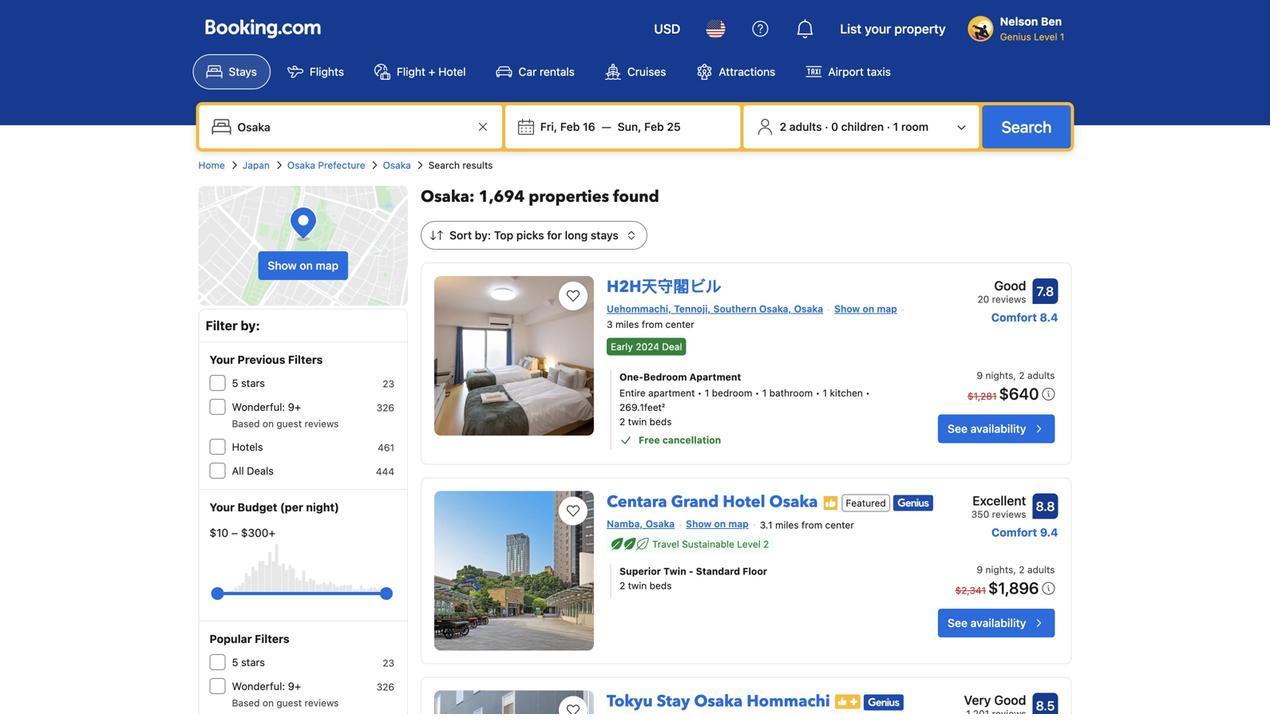 Task type: describe. For each thing, give the bounding box(es) containing it.
see availability for $640
[[948, 423, 1027, 436]]

nights for $1,896
[[986, 565, 1014, 576]]

9 nights , 2 adults for $1,896
[[977, 565, 1055, 576]]

reviews inside good 20 reviews
[[992, 294, 1027, 305]]

bedroom
[[644, 372, 687, 383]]

2 inside superior twin - standard floor 2 twin beds
[[620, 581, 626, 592]]

excellent
[[973, 494, 1027, 509]]

9+ for filters
[[288, 681, 301, 693]]

9 nights , 2 adults for $640
[[977, 370, 1055, 381]]

1 feb from the left
[[560, 120, 580, 133]]

2 adults · 0 children · 1 room button
[[751, 112, 973, 142]]

3
[[607, 319, 613, 330]]

genius
[[1001, 31, 1032, 42]]

by: for filter
[[241, 318, 260, 333]]

9 for $640
[[977, 370, 983, 381]]

osaka up 3.1 miles from center
[[770, 492, 818, 514]]

2 up the $640
[[1019, 370, 1025, 381]]

2 good from the top
[[995, 693, 1027, 709]]

cruises
[[628, 65, 667, 78]]

featured
[[846, 498, 886, 509]]

for
[[547, 229, 562, 242]]

8.8
[[1036, 499, 1055, 514]]

your for your budget (per night)
[[210, 501, 235, 514]]

hotel for +
[[439, 65, 466, 78]]

tokyu
[[607, 691, 653, 713]]

list
[[841, 21, 862, 36]]

wonderful: for previous
[[232, 401, 285, 413]]

1 down apartment
[[705, 388, 710, 399]]

1 inside nelson ben genius level 1
[[1061, 31, 1065, 42]]

apartment
[[690, 372, 742, 383]]

350
[[972, 509, 990, 520]]

flights link
[[274, 54, 358, 89]]

availability for $1,896
[[971, 617, 1027, 630]]

5 for your
[[232, 377, 238, 389]]

0 horizontal spatial level
[[737, 539, 761, 550]]

booking.com image
[[206, 19, 321, 38]]

2 down 3.1
[[764, 539, 769, 550]]

2 · from the left
[[887, 120, 891, 133]]

show for excellent
[[686, 519, 712, 530]]

7.8
[[1037, 284, 1055, 299]]

cruises link
[[592, 54, 680, 89]]

flights
[[310, 65, 344, 78]]

popular
[[210, 633, 252, 646]]

ben
[[1041, 15, 1063, 28]]

beds inside superior twin - standard floor 2 twin beds
[[650, 581, 672, 592]]

from for excellent
[[802, 520, 823, 531]]

found
[[613, 186, 660, 208]]

osaka right osaka,
[[794, 304, 824, 315]]

osaka,
[[760, 304, 792, 315]]

$10
[[210, 527, 229, 540]]

this property is part of our preferred partner program. it's committed to providing excellent service and good value. it'll pay us a higher commission if you make a booking. image
[[823, 495, 839, 511]]

search results updated. osaka: 1,694 properties found. element
[[421, 186, 1072, 208]]

excellent 350 reviews
[[972, 494, 1027, 520]]

scored 7.8 element
[[1033, 279, 1059, 304]]

budget
[[238, 501, 277, 514]]

461
[[378, 442, 395, 454]]

comfort 9.4
[[992, 526, 1059, 540]]

standard
[[696, 566, 741, 577]]

from for good
[[642, 319, 663, 330]]

2 inside dropdown button
[[780, 120, 787, 133]]

show on map for excellent
[[686, 519, 749, 530]]

bathroom
[[770, 388, 813, 399]]

based on guest reviews for previous
[[232, 419, 339, 430]]

deal
[[662, 342, 682, 353]]

osaka link
[[383, 158, 411, 173]]

car rentals
[[519, 65, 575, 78]]

h2h天守閣ビル image
[[435, 276, 594, 436]]

list your property
[[841, 21, 946, 36]]

2 inside entire apartment • 1 bedroom • 1 bathroom • 1 kitchen • 269.1feet² 2 twin beds
[[620, 417, 626, 428]]

your previous filters
[[210, 353, 323, 367]]

uehommachi,
[[607, 304, 672, 315]]

entire
[[620, 388, 646, 399]]

3 • from the left
[[816, 388, 820, 399]]

early
[[611, 342, 633, 353]]

home
[[198, 160, 225, 171]]

very good
[[964, 693, 1027, 709]]

night)
[[306, 501, 339, 514]]

flight + hotel
[[397, 65, 466, 78]]

1 inside dropdown button
[[894, 120, 899, 133]]

your budget (per night)
[[210, 501, 339, 514]]

popular filters
[[210, 633, 290, 646]]

osaka prefecture
[[287, 160, 365, 171]]

9 for $1,896
[[977, 565, 983, 576]]

23 for your previous filters
[[383, 379, 395, 390]]

0
[[832, 120, 839, 133]]

comfort for good
[[992, 311, 1038, 324]]

see for $1,896
[[948, 617, 968, 630]]

1 down one-bedroom apartment link
[[763, 388, 767, 399]]

southern
[[714, 304, 757, 315]]

adults inside 2 adults · 0 children · 1 room dropdown button
[[790, 120, 822, 133]]

scored 8.5 element
[[1033, 694, 1059, 715]]

(per
[[280, 501, 303, 514]]

nights for $640
[[986, 370, 1014, 381]]

based for previous
[[232, 419, 260, 430]]

map inside button
[[316, 259, 339, 272]]

room
[[902, 120, 929, 133]]

center for excellent
[[826, 520, 855, 531]]

1 • from the left
[[698, 388, 702, 399]]

centara grand hotel osaka
[[607, 492, 818, 514]]

beds inside entire apartment • 1 bedroom • 1 bathroom • 1 kitchen • 269.1feet² 2 twin beds
[[650, 417, 672, 428]]

stars for filters
[[241, 657, 265, 669]]

based for filters
[[232, 698, 260, 709]]

osaka prefecture link
[[287, 158, 365, 173]]

good 20 reviews
[[978, 278, 1027, 305]]

car rentals link
[[483, 54, 589, 89]]

1 left kitchen
[[823, 388, 828, 399]]

, for $640
[[1014, 370, 1017, 381]]

previous
[[238, 353, 285, 367]]

superior twin - standard floor link
[[620, 565, 890, 579]]

namba,
[[607, 519, 643, 530]]

sort by: top picks for long stays
[[450, 229, 619, 242]]

8.5
[[1036, 699, 1055, 714]]

availability for $640
[[971, 423, 1027, 436]]

your for your previous filters
[[210, 353, 235, 367]]

based on guest reviews for filters
[[232, 698, 339, 709]]

free
[[639, 435, 660, 446]]

home link
[[198, 158, 225, 173]]

stays link
[[193, 54, 271, 89]]

flight + hotel link
[[361, 54, 480, 89]]

0 vertical spatial filters
[[288, 353, 323, 367]]

results
[[463, 160, 493, 171]]

search results
[[429, 160, 493, 171]]

uehommachi, tennoji, southern osaka, osaka
[[607, 304, 824, 315]]

usd button
[[645, 10, 690, 48]]

osaka: 1,694 properties found
[[421, 186, 660, 208]]

japan link
[[243, 158, 270, 173]]

osaka right prefecture
[[383, 160, 411, 171]]

$1,281
[[968, 391, 997, 402]]

early 2024 deal
[[611, 342, 682, 353]]

good inside good 20 reviews
[[995, 278, 1027, 294]]

filter by:
[[206, 318, 260, 333]]

show on map inside button
[[268, 259, 339, 272]]

wonderful: 9+ for previous
[[232, 401, 301, 413]]

travel
[[653, 539, 680, 550]]

$300+
[[241, 527, 276, 540]]

see for $640
[[948, 423, 968, 436]]

$1,896
[[989, 579, 1039, 598]]

long
[[565, 229, 588, 242]]

444
[[376, 466, 395, 478]]

superior twin - standard floor 2 twin beds
[[620, 566, 768, 592]]

guest for previous
[[277, 419, 302, 430]]



Task type: vqa. For each thing, say whether or not it's contained in the screenshot.
there associated with Is there a swimming pool?
no



Task type: locate. For each thing, give the bounding box(es) containing it.
miles right "3"
[[616, 319, 639, 330]]

3.1
[[760, 520, 773, 531]]

0 horizontal spatial search
[[429, 160, 460, 171]]

1 horizontal spatial miles
[[776, 520, 799, 531]]

1 vertical spatial 5 stars
[[232, 657, 265, 669]]

1 left room on the right of the page
[[894, 120, 899, 133]]

9 up '$2,341'
[[977, 565, 983, 576]]

beds up free
[[650, 417, 672, 428]]

wonderful: for filters
[[232, 681, 285, 693]]

0 vertical spatial wonderful:
[[232, 401, 285, 413]]

top
[[494, 229, 514, 242]]

see availability for $1,896
[[948, 617, 1027, 630]]

0 horizontal spatial center
[[666, 319, 695, 330]]

map for excellent
[[729, 519, 749, 530]]

1 horizontal spatial from
[[802, 520, 823, 531]]

2 , from the top
[[1014, 565, 1017, 576]]

2 9+ from the top
[[288, 681, 301, 693]]

—
[[602, 120, 612, 133]]

2 vertical spatial show
[[686, 519, 712, 530]]

japan
[[243, 160, 270, 171]]

tokyu stay osaka hommachi
[[607, 691, 831, 713]]

2 23 from the top
[[383, 658, 395, 669]]

0 vertical spatial guest
[[277, 419, 302, 430]]

1 down ben
[[1061, 31, 1065, 42]]

9 up $1,281
[[977, 370, 983, 381]]

one-bedroom apartment
[[620, 372, 742, 383]]

2 stars from the top
[[241, 657, 265, 669]]

9+ for previous
[[288, 401, 301, 413]]

adults up the $640
[[1028, 370, 1055, 381]]

this property is part of our preferred partner program. it's committed to providing excellent service and good value. it'll pay us a higher commission if you make a booking. image
[[823, 495, 839, 511]]

property
[[895, 21, 946, 36]]

2 • from the left
[[755, 388, 760, 399]]

9 nights , 2 adults up the $640
[[977, 370, 1055, 381]]

apartment
[[649, 388, 695, 399]]

1 vertical spatial wonderful:
[[232, 681, 285, 693]]

$640
[[1000, 385, 1039, 403]]

see availability link
[[939, 415, 1055, 444], [939, 609, 1055, 638]]

2024
[[636, 342, 660, 353]]

picks
[[517, 229, 544, 242]]

· left 0
[[825, 120, 829, 133]]

1 horizontal spatial level
[[1034, 31, 1058, 42]]

1 horizontal spatial feb
[[645, 120, 664, 133]]

based down the popular filters
[[232, 698, 260, 709]]

1 vertical spatial show on map
[[835, 304, 898, 315]]

2 twin from the top
[[628, 581, 647, 592]]

1
[[1061, 31, 1065, 42], [894, 120, 899, 133], [705, 388, 710, 399], [763, 388, 767, 399], [823, 388, 828, 399]]

center down this property is part of our preferred partner program. it's committed to providing excellent service and good value. it'll pay us a higher commission if you make a booking. image
[[826, 520, 855, 531]]

wonderful: up hotels
[[232, 401, 285, 413]]

centara grand hotel osaka image
[[435, 492, 594, 651]]

0 vertical spatial center
[[666, 319, 695, 330]]

level
[[1034, 31, 1058, 42], [737, 539, 761, 550]]

1 vertical spatial show
[[835, 304, 861, 315]]

1 vertical spatial see availability link
[[939, 609, 1055, 638]]

center
[[666, 319, 695, 330], [826, 520, 855, 531]]

1 vertical spatial wonderful: 9+
[[232, 681, 301, 693]]

0 vertical spatial 326
[[377, 403, 395, 414]]

namba, osaka
[[607, 519, 675, 530]]

availability down $1,281
[[971, 423, 1027, 436]]

1 vertical spatial filters
[[255, 633, 290, 646]]

1 vertical spatial based
[[232, 698, 260, 709]]

1 vertical spatial by:
[[241, 318, 260, 333]]

search inside button
[[1002, 117, 1052, 136]]

2 down 269.1feet²
[[620, 417, 626, 428]]

1 vertical spatial beds
[[650, 581, 672, 592]]

tennoji,
[[674, 304, 711, 315]]

1 based on guest reviews from the top
[[232, 419, 339, 430]]

0 vertical spatial 9+
[[288, 401, 301, 413]]

centara
[[607, 492, 667, 514]]

fri, feb 16 — sun, feb 25
[[541, 120, 681, 133]]

twin down superior on the bottom
[[628, 581, 647, 592]]

2 horizontal spatial show on map
[[835, 304, 898, 315]]

wonderful: 9+ for filters
[[232, 681, 301, 693]]

level down 3.1
[[737, 539, 761, 550]]

hotel inside the 'centara grand hotel osaka' link
[[723, 492, 766, 514]]

twin inside superior twin - standard floor 2 twin beds
[[628, 581, 647, 592]]

superior
[[620, 566, 661, 577]]

5 stars for filters
[[232, 657, 265, 669]]

0 vertical spatial nights
[[986, 370, 1014, 381]]

2 see availability from the top
[[948, 617, 1027, 630]]

1 beds from the top
[[650, 417, 672, 428]]

326 for popular filters
[[377, 682, 395, 693]]

1 vertical spatial miles
[[776, 520, 799, 531]]

0 vertical spatial 9
[[977, 370, 983, 381]]

5 stars down previous
[[232, 377, 265, 389]]

2 vertical spatial map
[[729, 519, 749, 530]]

• down one-bedroom apartment link
[[755, 388, 760, 399]]

1 vertical spatial good
[[995, 693, 1027, 709]]

0 vertical spatial 9 nights , 2 adults
[[977, 370, 1055, 381]]

1 see availability from the top
[[948, 423, 1027, 436]]

1 wonderful: 9+ from the top
[[232, 401, 301, 413]]

hotels
[[232, 441, 263, 453]]

osaka right stay in the right bottom of the page
[[694, 691, 743, 713]]

0 vertical spatial by:
[[475, 229, 491, 242]]

guest down your previous filters
[[277, 419, 302, 430]]

nights up the $640
[[986, 370, 1014, 381]]

adults for $1,896
[[1028, 565, 1055, 576]]

2 326 from the top
[[377, 682, 395, 693]]

stars down previous
[[241, 377, 265, 389]]

your
[[210, 353, 235, 367], [210, 501, 235, 514]]

2 vertical spatial adults
[[1028, 565, 1055, 576]]

2 wonderful: from the top
[[232, 681, 285, 693]]

airport taxis link
[[793, 54, 905, 89]]

5 down 'popular'
[[232, 657, 238, 669]]

h2h天守閣ビル
[[607, 276, 722, 298]]

1 nights from the top
[[986, 370, 1014, 381]]

wonderful:
[[232, 401, 285, 413], [232, 681, 285, 693]]

0 vertical spatial map
[[316, 259, 339, 272]]

• right bathroom
[[816, 388, 820, 399]]

0 vertical spatial availability
[[971, 423, 1027, 436]]

0 vertical spatial show on map
[[268, 259, 339, 272]]

0 vertical spatial stars
[[241, 377, 265, 389]]

adults for $640
[[1028, 370, 1055, 381]]

miles for good
[[616, 319, 639, 330]]

fri,
[[541, 120, 558, 133]]

see availability link for $640
[[939, 415, 1055, 444]]

stay
[[657, 691, 690, 713]]

1 vertical spatial 9 nights , 2 adults
[[977, 565, 1055, 576]]

sort
[[450, 229, 472, 242]]

your
[[865, 21, 892, 36]]

0 horizontal spatial map
[[316, 259, 339, 272]]

1 vertical spatial ,
[[1014, 565, 1017, 576]]

level down ben
[[1034, 31, 1058, 42]]

reviews inside excellent 350 reviews
[[992, 509, 1027, 520]]

beds down twin
[[650, 581, 672, 592]]

9+ down the popular filters
[[288, 681, 301, 693]]

5 stars
[[232, 377, 265, 389], [232, 657, 265, 669]]

$2,341
[[956, 585, 987, 597]]

wonderful: 9+
[[232, 401, 301, 413], [232, 681, 301, 693]]

1 see availability link from the top
[[939, 415, 1055, 444]]

1 horizontal spatial show
[[686, 519, 712, 530]]

airport
[[829, 65, 864, 78]]

2 based on guest reviews from the top
[[232, 698, 339, 709]]

filter
[[206, 318, 238, 333]]

1 5 stars from the top
[[232, 377, 265, 389]]

wonderful: 9+ down the popular filters
[[232, 681, 301, 693]]

wonderful: down the popular filters
[[232, 681, 285, 693]]

1 vertical spatial comfort
[[992, 526, 1038, 540]]

2 adults · 0 children · 1 room
[[780, 120, 929, 133]]

0 vertical spatial see
[[948, 423, 968, 436]]

comfort 8.4
[[992, 311, 1059, 324]]

usd
[[654, 21, 681, 36]]

based on guest reviews up hotels
[[232, 419, 339, 430]]

1 horizontal spatial by:
[[475, 229, 491, 242]]

based up hotels
[[232, 419, 260, 430]]

hotel for grand
[[723, 492, 766, 514]]

, up $1,896
[[1014, 565, 1017, 576]]

1 vertical spatial see
[[948, 617, 968, 630]]

2 horizontal spatial show
[[835, 304, 861, 315]]

0 horizontal spatial from
[[642, 319, 663, 330]]

1 vertical spatial see availability
[[948, 617, 1027, 630]]

0 horizontal spatial ·
[[825, 120, 829, 133]]

feb left 16
[[560, 120, 580, 133]]

1 vertical spatial stars
[[241, 657, 265, 669]]

2 your from the top
[[210, 501, 235, 514]]

from down uehommachi,
[[642, 319, 663, 330]]

, up the $640
[[1014, 370, 1017, 381]]

twin down 269.1feet²
[[628, 417, 647, 428]]

1 horizontal spatial search
[[1002, 117, 1052, 136]]

2 see from the top
[[948, 617, 968, 630]]

2 horizontal spatial map
[[877, 304, 898, 315]]

your up the $10
[[210, 501, 235, 514]]

1 , from the top
[[1014, 370, 1017, 381]]

0 vertical spatial beds
[[650, 417, 672, 428]]

filters right 'popular'
[[255, 633, 290, 646]]

5 down previous
[[232, 377, 238, 389]]

very good element
[[964, 691, 1027, 711]]

2 nights from the top
[[986, 565, 1014, 576]]

0 vertical spatial hotel
[[439, 65, 466, 78]]

0 vertical spatial miles
[[616, 319, 639, 330]]

1 5 from the top
[[232, 377, 238, 389]]

see down $1,281
[[948, 423, 968, 436]]

2 availability from the top
[[971, 617, 1027, 630]]

0 vertical spatial your
[[210, 353, 235, 367]]

1 vertical spatial search
[[429, 160, 460, 171]]

2 guest from the top
[[277, 698, 302, 709]]

osaka up travel
[[646, 519, 675, 530]]

2 wonderful: 9+ from the top
[[232, 681, 301, 693]]

by: for sort
[[475, 229, 491, 242]]

based on guest reviews down the popular filters
[[232, 698, 339, 709]]

9 nights , 2 adults up $1,896
[[977, 565, 1055, 576]]

availability down $1,896
[[971, 617, 1027, 630]]

show inside button
[[268, 259, 297, 272]]

0 vertical spatial show
[[268, 259, 297, 272]]

1 your from the top
[[210, 353, 235, 367]]

search for search results
[[429, 160, 460, 171]]

adults left 0
[[790, 120, 822, 133]]

1 horizontal spatial center
[[826, 520, 855, 531]]

1 vertical spatial from
[[802, 520, 823, 531]]

genius discounts available at this property. image
[[894, 495, 934, 511], [894, 495, 934, 511], [864, 695, 904, 711], [864, 695, 904, 711]]

2 left 0
[[780, 120, 787, 133]]

attractions link
[[683, 54, 789, 89]]

2 5 stars from the top
[[232, 657, 265, 669]]

1 vertical spatial nights
[[986, 565, 1014, 576]]

1 horizontal spatial show on map
[[686, 519, 749, 530]]

5 for popular
[[232, 657, 238, 669]]

on inside button
[[300, 259, 313, 272]]

excellent element
[[972, 492, 1027, 511]]

1 twin from the top
[[628, 417, 647, 428]]

osaka left prefecture
[[287, 160, 315, 171]]

hommachi
[[747, 691, 831, 713]]

326 for your previous filters
[[377, 403, 395, 414]]

level inside nelson ben genius level 1
[[1034, 31, 1058, 42]]

3.1 miles from center
[[760, 520, 855, 531]]

1 vertical spatial center
[[826, 520, 855, 531]]

–
[[232, 527, 238, 540]]

$10 – $300+
[[210, 527, 276, 540]]

hotel inside "flight + hotel" link
[[439, 65, 466, 78]]

0 vertical spatial twin
[[628, 417, 647, 428]]

5 stars for previous
[[232, 377, 265, 389]]

•
[[698, 388, 702, 399], [755, 388, 760, 399], [816, 388, 820, 399], [866, 388, 871, 399]]

grand
[[671, 492, 719, 514]]

1 horizontal spatial map
[[729, 519, 749, 530]]

0 horizontal spatial hotel
[[439, 65, 466, 78]]

1 guest from the top
[[277, 419, 302, 430]]

1 326 from the top
[[377, 403, 395, 414]]

by: left top
[[475, 229, 491, 242]]

see down '$2,341'
[[948, 617, 968, 630]]

one-bedroom apartment link
[[620, 370, 890, 385]]

on
[[300, 259, 313, 272], [863, 304, 875, 315], [263, 419, 274, 430], [714, 519, 726, 530], [263, 698, 274, 709]]

see availability link down $1,281
[[939, 415, 1055, 444]]

,
[[1014, 370, 1017, 381], [1014, 565, 1017, 576]]

1 23 from the top
[[383, 379, 395, 390]]

twin
[[628, 417, 647, 428], [628, 581, 647, 592]]

1 horizontal spatial ·
[[887, 120, 891, 133]]

1 vertical spatial 23
[[383, 658, 395, 669]]

, for $1,896
[[1014, 565, 1017, 576]]

1 vertical spatial guest
[[277, 698, 302, 709]]

0 vertical spatial good
[[995, 278, 1027, 294]]

by: right filter
[[241, 318, 260, 333]]

9
[[977, 370, 983, 381], [977, 565, 983, 576]]

5 stars down the popular filters
[[232, 657, 265, 669]]

1 vertical spatial level
[[737, 539, 761, 550]]

see availability link for $1,896
[[939, 609, 1055, 638]]

0 vertical spatial comfort
[[992, 311, 1038, 324]]

good element
[[978, 276, 1027, 296]]

1 stars from the top
[[241, 377, 265, 389]]

1 9 from the top
[[977, 370, 983, 381]]

1 vertical spatial 9
[[977, 565, 983, 576]]

tokyu stay osaka hommachi link
[[607, 685, 831, 713]]

• right kitchen
[[866, 388, 871, 399]]

nelson
[[1001, 15, 1039, 28]]

1 vertical spatial 326
[[377, 682, 395, 693]]

1 vertical spatial your
[[210, 501, 235, 514]]

8.4
[[1040, 311, 1059, 324]]

2 down superior on the bottom
[[620, 581, 626, 592]]

0 horizontal spatial by:
[[241, 318, 260, 333]]

2 5 from the top
[[232, 657, 238, 669]]

stars down the popular filters
[[241, 657, 265, 669]]

1 horizontal spatial hotel
[[723, 492, 766, 514]]

1 see from the top
[[948, 423, 968, 436]]

feb left 25
[[645, 120, 664, 133]]

2 9 from the top
[[977, 565, 983, 576]]

your account menu nelson ben genius level 1 element
[[969, 7, 1071, 44]]

stars for previous
[[241, 377, 265, 389]]

Where are you going? field
[[231, 113, 474, 141]]

comfort down good 20 reviews
[[992, 311, 1038, 324]]

326
[[377, 403, 395, 414], [377, 682, 395, 693]]

0 horizontal spatial show
[[268, 259, 297, 272]]

2 beds from the top
[[650, 581, 672, 592]]

good up comfort 8.4
[[995, 278, 1027, 294]]

cancellation
[[663, 435, 721, 446]]

map for good
[[877, 304, 898, 315]]

filters right previous
[[288, 353, 323, 367]]

floor
[[743, 566, 768, 577]]

0 vertical spatial from
[[642, 319, 663, 330]]

1 9 nights , 2 adults from the top
[[977, 370, 1055, 381]]

1 good from the top
[[995, 278, 1027, 294]]

1 wonderful: from the top
[[232, 401, 285, 413]]

twin inside entire apartment • 1 bedroom • 1 bathroom • 1 kitchen • 269.1feet² 2 twin beds
[[628, 417, 647, 428]]

2 9 nights , 2 adults from the top
[[977, 565, 1055, 576]]

1 vertical spatial hotel
[[723, 492, 766, 514]]

scored 8.8 element
[[1033, 494, 1059, 520]]

1 vertical spatial adults
[[1028, 370, 1055, 381]]

3 miles from center
[[607, 319, 695, 330]]

filters
[[288, 353, 323, 367], [255, 633, 290, 646]]

0 horizontal spatial show on map
[[268, 259, 339, 272]]

23 for popular filters
[[383, 658, 395, 669]]

good right very
[[995, 693, 1027, 709]]

kitchen
[[830, 388, 863, 399]]

feb
[[560, 120, 580, 133], [645, 120, 664, 133]]

all
[[232, 465, 244, 477]]

1 vertical spatial 5
[[232, 657, 238, 669]]

miles for excellent
[[776, 520, 799, 531]]

osaka:
[[421, 186, 475, 208]]

0 vertical spatial 5
[[232, 377, 238, 389]]

miles right 3.1
[[776, 520, 799, 531]]

show on map for good
[[835, 304, 898, 315]]

1 9+ from the top
[[288, 401, 301, 413]]

0 vertical spatial ,
[[1014, 370, 1017, 381]]

1 vertical spatial based on guest reviews
[[232, 698, 339, 709]]

0 horizontal spatial miles
[[616, 319, 639, 330]]

0 vertical spatial level
[[1034, 31, 1058, 42]]

1 based from the top
[[232, 419, 260, 430]]

1 availability from the top
[[971, 423, 1027, 436]]

• down apartment
[[698, 388, 702, 399]]

1 · from the left
[[825, 120, 829, 133]]

see availability down $1,281
[[948, 423, 1027, 436]]

0 vertical spatial 23
[[383, 379, 395, 390]]

see availability link down $1,896
[[939, 609, 1055, 638]]

20
[[978, 294, 990, 305]]

4 • from the left
[[866, 388, 871, 399]]

0 vertical spatial see availability
[[948, 423, 1027, 436]]

comfort for excellent
[[992, 526, 1038, 540]]

beds
[[650, 417, 672, 428], [650, 581, 672, 592]]

2 see availability link from the top
[[939, 609, 1055, 638]]

hotel up 3.1
[[723, 492, 766, 514]]

2 feb from the left
[[645, 120, 664, 133]]

2 up $1,896
[[1019, 565, 1025, 576]]

sustainable
[[682, 539, 735, 550]]

this property is part of our preferred plus program. it's committed to providing outstanding service and excellent value. it'll pay us a higher commission if you make a booking. image
[[835, 695, 861, 709], [835, 695, 861, 709]]

guest down the popular filters
[[277, 698, 302, 709]]

group
[[218, 581, 387, 607]]

search button
[[983, 105, 1071, 149]]

center down tennoji,
[[666, 319, 695, 330]]

center for good
[[666, 319, 695, 330]]

show for good
[[835, 304, 861, 315]]

map
[[316, 259, 339, 272], [877, 304, 898, 315], [729, 519, 749, 530]]

0 vertical spatial adults
[[790, 120, 822, 133]]

adults up $1,896
[[1028, 565, 1055, 576]]

travel sustainable level 2
[[653, 539, 769, 550]]

from right 3.1
[[802, 520, 823, 531]]

guest for filters
[[277, 698, 302, 709]]

your down filter
[[210, 353, 235, 367]]

23
[[383, 379, 395, 390], [383, 658, 395, 669]]

comfort down excellent 350 reviews
[[992, 526, 1038, 540]]

· right children at the right top of page
[[887, 120, 891, 133]]

0 vertical spatial based on guest reviews
[[232, 419, 339, 430]]

0 vertical spatial based
[[232, 419, 260, 430]]

0 vertical spatial see availability link
[[939, 415, 1055, 444]]

0 vertical spatial 5 stars
[[232, 377, 265, 389]]

-
[[689, 566, 694, 577]]

nights up $1,896
[[986, 565, 1014, 576]]

h2h天守閣ビル link
[[607, 270, 722, 298]]

availability
[[971, 423, 1027, 436], [971, 617, 1027, 630]]

2 based from the top
[[232, 698, 260, 709]]

stays
[[591, 229, 619, 242]]

2 vertical spatial show on map
[[686, 519, 749, 530]]

twin
[[664, 566, 687, 577]]

one-
[[620, 372, 644, 383]]

1 vertical spatial availability
[[971, 617, 1027, 630]]

wonderful: 9+ up hotels
[[232, 401, 301, 413]]

search for search
[[1002, 117, 1052, 136]]

see availability down '$2,341'
[[948, 617, 1027, 630]]

hotel right +
[[439, 65, 466, 78]]

nights
[[986, 370, 1014, 381], [986, 565, 1014, 576]]

0 vertical spatial search
[[1002, 117, 1052, 136]]

children
[[842, 120, 884, 133]]

0 vertical spatial wonderful: 9+
[[232, 401, 301, 413]]

9+ down your previous filters
[[288, 401, 301, 413]]

1 vertical spatial 9+
[[288, 681, 301, 693]]



